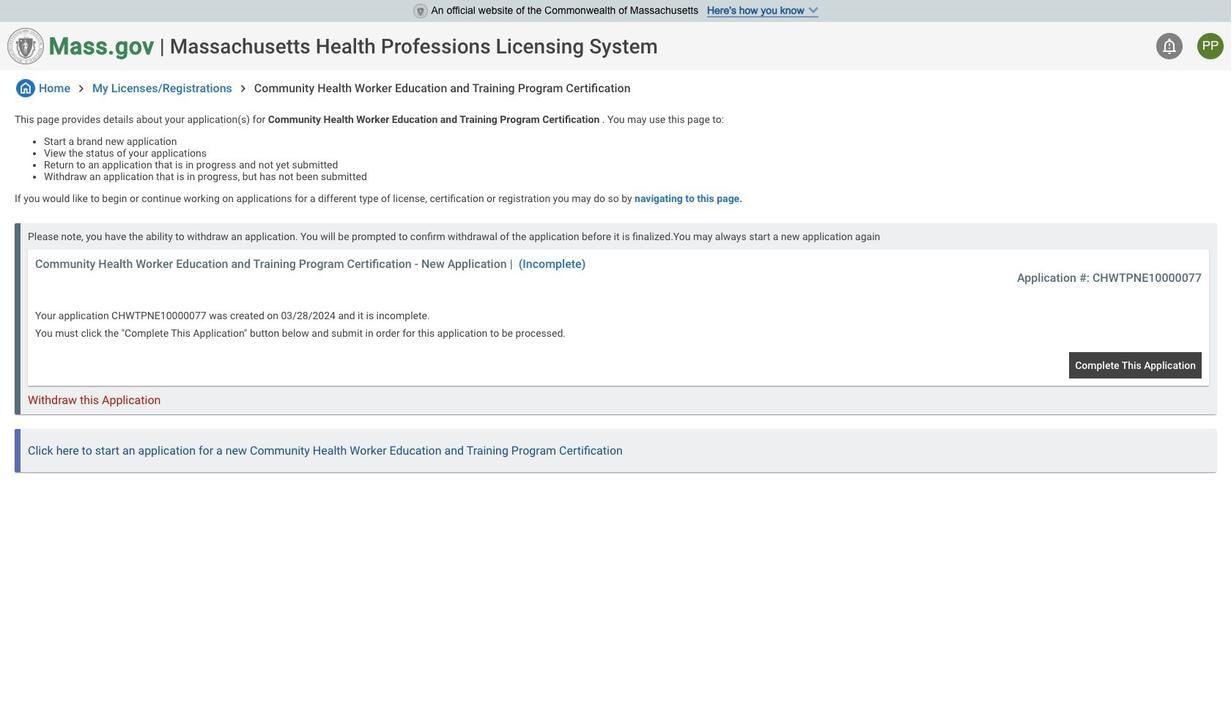 Task type: describe. For each thing, give the bounding box(es) containing it.
massachusetts state seal image
[[7, 28, 44, 64]]

0 horizontal spatial no color image
[[16, 79, 35, 97]]

1 horizontal spatial no color image
[[236, 81, 250, 96]]



Task type: vqa. For each thing, say whether or not it's contained in the screenshot.
text field
no



Task type: locate. For each thing, give the bounding box(es) containing it.
1 vertical spatial no color image
[[74, 81, 89, 96]]

1 horizontal spatial no color image
[[1161, 37, 1178, 55]]

no color image
[[1161, 37, 1178, 55], [74, 81, 89, 96]]

no color image
[[16, 79, 35, 97], [236, 81, 250, 96]]

massachusetts state seal image
[[413, 4, 428, 18]]

0 vertical spatial no color image
[[1161, 37, 1178, 55]]

heading
[[170, 34, 658, 58]]

0 horizontal spatial no color image
[[74, 81, 89, 96]]



